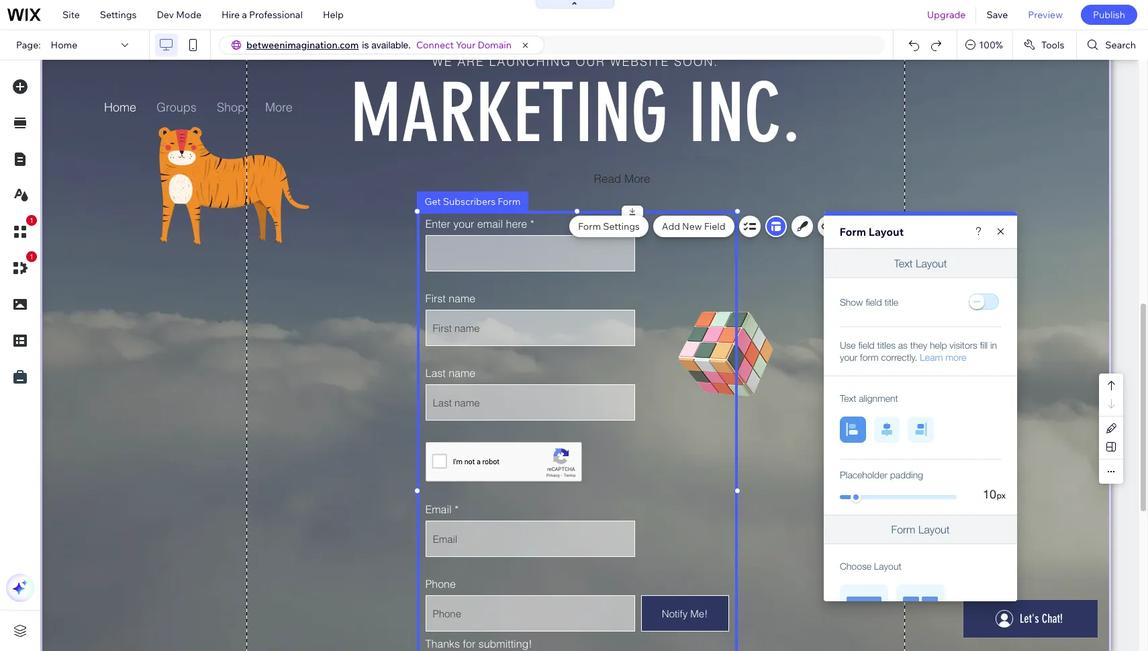 Task type: describe. For each thing, give the bounding box(es) containing it.
mode
[[176, 9, 202, 21]]

1 1 button from the top
[[6, 215, 37, 246]]

dev mode
[[157, 9, 202, 21]]

upgrade
[[928, 9, 966, 21]]

get subscribers form
[[425, 196, 521, 208]]

field
[[705, 220, 726, 232]]

tools button
[[1014, 30, 1077, 60]]

betweenimagination.com
[[247, 39, 359, 51]]

publish button
[[1082, 5, 1138, 25]]

new
[[683, 220, 702, 232]]

form for form settings
[[578, 220, 601, 232]]

tools
[[1042, 39, 1065, 51]]

preview button
[[1019, 0, 1074, 30]]

100% button
[[958, 30, 1013, 60]]

site
[[62, 9, 80, 21]]

2 1 from the top
[[30, 253, 34, 261]]

1 horizontal spatial settings
[[603, 220, 640, 232]]

is available. connect your domain
[[362, 39, 512, 51]]

search button
[[1078, 30, 1149, 60]]

home
[[51, 39, 77, 51]]

save
[[987, 9, 1009, 21]]

layout
[[869, 225, 904, 239]]

a
[[242, 9, 247, 21]]

add new field
[[662, 220, 726, 232]]

save button
[[977, 0, 1019, 30]]

available.
[[372, 40, 411, 50]]



Task type: vqa. For each thing, say whether or not it's contained in the screenshot.
'Connect'
yes



Task type: locate. For each thing, give the bounding box(es) containing it.
form
[[498, 196, 521, 208], [578, 220, 601, 232], [840, 225, 867, 239]]

publish
[[1094, 9, 1126, 21]]

settings left dev
[[100, 9, 137, 21]]

preview
[[1029, 9, 1063, 21]]

2 1 button from the top
[[6, 251, 37, 282]]

1 vertical spatial 1
[[30, 253, 34, 261]]

0 horizontal spatial form
[[498, 196, 521, 208]]

1 vertical spatial settings
[[603, 220, 640, 232]]

subscribers
[[443, 196, 496, 208]]

100%
[[980, 39, 1004, 51]]

2 horizontal spatial form
[[840, 225, 867, 239]]

form for form layout
[[840, 225, 867, 239]]

form settings
[[578, 220, 640, 232]]

hire
[[222, 9, 240, 21]]

your
[[456, 39, 476, 51]]

hire a professional
[[222, 9, 303, 21]]

get
[[425, 196, 441, 208]]

1 button
[[6, 215, 37, 246], [6, 251, 37, 282]]

1 horizontal spatial form
[[578, 220, 601, 232]]

is
[[362, 40, 369, 50]]

search
[[1106, 39, 1137, 51]]

0 vertical spatial 1 button
[[6, 215, 37, 246]]

add
[[662, 220, 681, 232]]

connect
[[416, 39, 454, 51]]

1 vertical spatial 1 button
[[6, 251, 37, 282]]

settings
[[100, 9, 137, 21], [603, 220, 640, 232]]

0 vertical spatial 1
[[30, 216, 34, 224]]

1
[[30, 216, 34, 224], [30, 253, 34, 261]]

settings left add
[[603, 220, 640, 232]]

0 horizontal spatial settings
[[100, 9, 137, 21]]

0 vertical spatial settings
[[100, 9, 137, 21]]

form layout
[[840, 225, 904, 239]]

dev
[[157, 9, 174, 21]]

help
[[323, 9, 344, 21]]

domain
[[478, 39, 512, 51]]

professional
[[249, 9, 303, 21]]

1 1 from the top
[[30, 216, 34, 224]]



